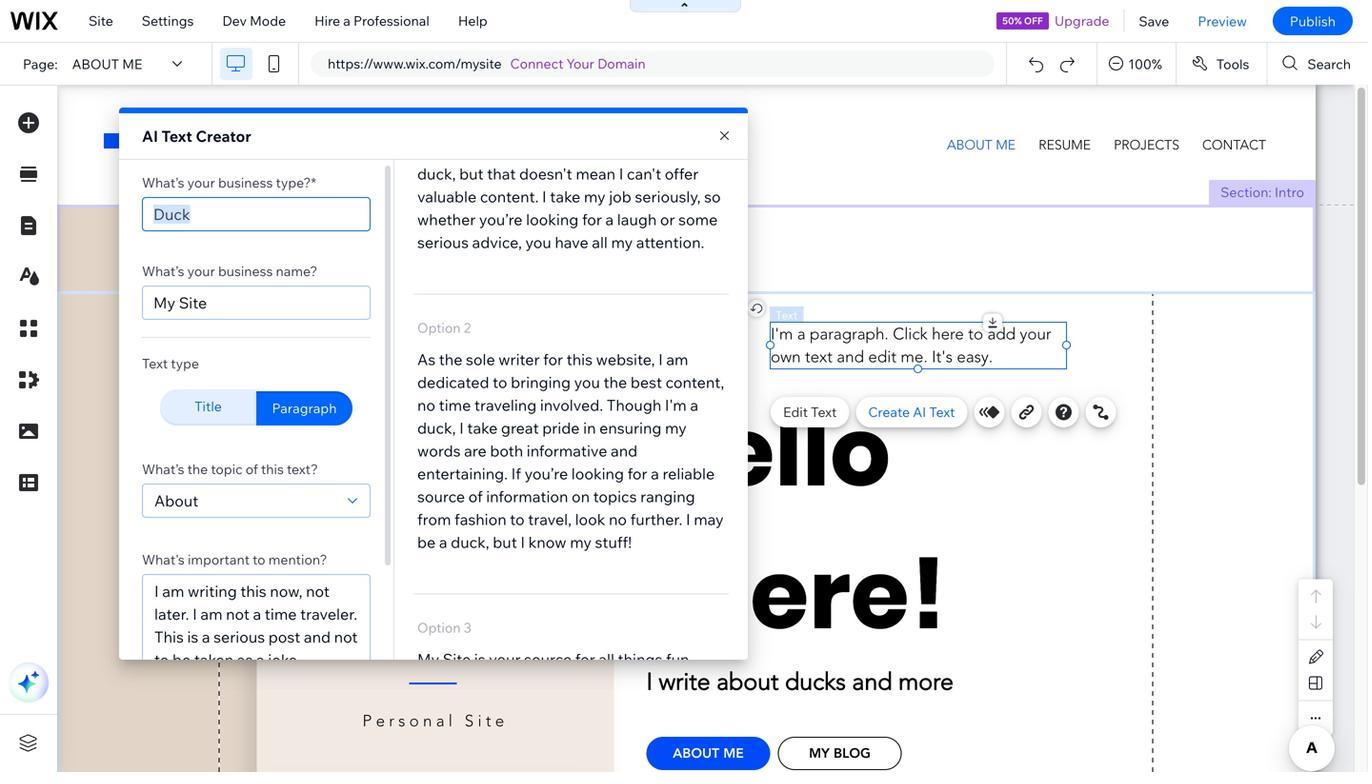 Task type: locate. For each thing, give the bounding box(es) containing it.
section: intro
[[1221, 184, 1305, 201], [1221, 184, 1305, 201]]

0 vertical spatial all
[[592, 233, 608, 252]]

domain
[[598, 55, 646, 72]]

offer
[[665, 164, 699, 183]]

0 vertical spatial am
[[666, 350, 689, 369]]

be
[[417, 533, 436, 552], [688, 673, 706, 692]]

2 horizontal spatial of
[[545, 142, 559, 161]]

0 horizontal spatial no
[[417, 396, 436, 415]]

1 vertical spatial may
[[654, 673, 684, 692]]

you down "laughs"
[[473, 765, 499, 773]]

all right have
[[592, 233, 608, 252]]

0 vertical spatial just
[[444, 142, 470, 161]]

your left strip
[[187, 263, 215, 280]]

may down fun,
[[654, 673, 684, 692]]

0 vertical spatial no
[[417, 396, 436, 415]]

1 vertical spatial i'm
[[665, 396, 687, 415]]

source
[[417, 487, 465, 507], [524, 650, 572, 669]]

0 horizontal spatial be
[[417, 533, 436, 552]]

0 horizontal spatial may
[[654, 673, 684, 692]]

1 horizontal spatial you're
[[525, 465, 568, 484]]

0 vertical spatial and
[[623, 119, 650, 138]]

0 vertical spatial some
[[679, 210, 718, 229]]

source up from
[[417, 487, 465, 507]]

i'm
[[563, 119, 584, 138], [653, 119, 675, 138]]

i'm down content,
[[665, 396, 687, 415]]

what's up about
[[142, 461, 184, 478]]

0 vertical spatial but
[[459, 164, 484, 183]]

strip
[[231, 269, 261, 285]]

2 vertical spatial what's
[[142, 461, 184, 478]]

professional
[[354, 12, 430, 29]]

i'm left real,
[[653, 119, 675, 138]]

0 vertical spatial take
[[550, 187, 581, 206]]

a
[[343, 12, 351, 29], [474, 142, 482, 161], [714, 142, 723, 161], [606, 210, 614, 229], [690, 396, 699, 415], [651, 465, 659, 484], [439, 533, 447, 552], [710, 673, 718, 692]]

expert
[[617, 742, 663, 761]]

i'm right site.
[[563, 119, 584, 138]]

bringing
[[511, 373, 571, 392]]

for inside welcome to my site. i'm here and i'm real, not just a figment of your imagination. i'm a duck, but that doesn't mean i can't offer valuable content. i take my job seriously, so whether you're looking for a laugh or some serious advice, you have all my attention.
[[582, 210, 602, 229]]

duck, down the not on the left of page
[[417, 164, 456, 183]]

1 horizontal spatial just
[[644, 719, 670, 738]]

may
[[694, 510, 724, 529], [654, 673, 684, 692]]

be down fun,
[[688, 673, 706, 692]]

am inside my site is your source for all things fun, informative, and daring. though i may be a duck, i am committed to providing the best quality content. whether you're just here for the laughs or want some expert advice, i've got you covered. here, you'll
[[467, 696, 489, 715]]

daring.
[[535, 673, 585, 692]]

1 horizontal spatial take
[[550, 187, 581, 206]]

0 horizontal spatial i'm
[[665, 396, 687, 415]]

1 horizontal spatial of
[[469, 487, 483, 507]]

what's your business type?*
[[142, 174, 316, 191]]

or up covered.
[[518, 742, 533, 761]]

advice, inside my site is your source for all things fun, informative, and daring. though i may be a duck, i am committed to providing the best quality content. whether you're just here for the laughs or want some expert advice, i've got you covered. here, you'll
[[666, 742, 716, 761]]

this up bringing
[[567, 350, 593, 369]]

0 vertical spatial you
[[526, 233, 552, 252]]

no left time
[[417, 396, 436, 415]]

0 horizontal spatial you're
[[479, 210, 523, 229]]

0 vertical spatial though
[[607, 396, 662, 415]]

2 option from the top
[[417, 620, 461, 637]]

option left 3
[[417, 620, 461, 637]]

you're down providing
[[597, 719, 640, 738]]

take down doesn't
[[550, 187, 581, 206]]

0 vertical spatial best
[[631, 373, 662, 392]]

1 vertical spatial and
[[611, 442, 638, 461]]

am inside as the sole writer for this website, i am dedicated to bringing you the best content, no time traveling involved. though i'm a duck, i take great pride in ensuring my words are both informative and entertaining. if you're looking for a reliable source of information on topics ranging from fashion to travel, look no further. i may be a duck, but i know my stuff!
[[666, 350, 689, 369]]

0 vertical spatial advice,
[[472, 233, 522, 252]]

i'm inside welcome to my site. i'm here and i'm real, not just a figment of your imagination. i'm a duck, but that doesn't mean i can't offer valuable content. i take my job seriously, so whether you're looking for a laugh or some serious advice, you have all my attention.
[[689, 142, 711, 161]]

1 horizontal spatial i'm
[[689, 142, 711, 161]]

your right is
[[489, 650, 521, 669]]

1 horizontal spatial ai
[[913, 404, 926, 421]]

just
[[444, 142, 470, 161], [644, 719, 670, 738]]

but inside welcome to my site. i'm here and i'm real, not just a figment of your imagination. i'm a duck, but that doesn't mean i can't offer valuable content. i take my job seriously, so whether you're looking for a laugh or some serious advice, you have all my attention.
[[459, 164, 484, 183]]

but down fashion
[[493, 533, 517, 552]]

all inside my site is your source for all things fun, informative, and daring. though i may be a duck, i am committed to providing the best quality content. whether you're just here for the laughs or want some expert advice, i've got you covered. here, you'll
[[599, 650, 615, 669]]

i'm
[[689, 142, 711, 161], [665, 396, 687, 415]]

best down fun,
[[690, 696, 722, 715]]

1 vertical spatial of
[[246, 461, 258, 478]]

1 horizontal spatial this
[[567, 350, 593, 369]]

1 vertical spatial looking
[[572, 465, 624, 484]]

option
[[417, 320, 461, 336], [417, 620, 461, 637]]

whether
[[417, 210, 476, 229]]

1 vertical spatial best
[[690, 696, 722, 715]]

1 horizontal spatial source
[[524, 650, 572, 669]]

section:
[[1221, 184, 1272, 201], [1221, 184, 1272, 201]]

1 horizontal spatial i'm
[[653, 119, 675, 138]]

0 horizontal spatial take
[[467, 419, 498, 438]]

and up 'committed'
[[505, 673, 532, 692]]

some up here,
[[574, 742, 614, 761]]

your inside my site is your source for all things fun, informative, and daring. though i may be a duck, i am committed to providing the best quality content. whether you're just here for the laughs or want some expert advice, i've got you covered. here, you'll
[[489, 650, 521, 669]]

am down informative,
[[467, 696, 489, 715]]

what's down ai text creator
[[142, 174, 184, 191]]

figment
[[486, 142, 542, 161]]

0 vertical spatial looking
[[526, 210, 579, 229]]

you're down that
[[479, 210, 523, 229]]

option left 2
[[417, 320, 461, 336]]

of right topic
[[246, 461, 258, 478]]

i left know
[[521, 533, 525, 552]]

though up providing
[[588, 673, 643, 692]]

1 vertical spatial content.
[[469, 719, 528, 738]]

covered.
[[502, 765, 563, 773]]

2 horizontal spatial you
[[574, 373, 600, 392]]

ai left creator
[[142, 127, 158, 146]]

to left mention?
[[253, 552, 265, 568]]

some inside my site is your source for all things fun, informative, and daring. though i may be a duck, i am committed to providing the best quality content. whether you're just here for the laughs or want some expert advice, i've got you covered. here, you'll
[[574, 742, 614, 761]]

text
[[162, 127, 192, 146], [142, 355, 168, 372], [811, 404, 837, 421], [929, 404, 955, 421]]

this inside as the sole writer for this website, i am dedicated to bringing you the best content, no time traveling involved. though i'm a duck, i take great pride in ensuring my words are both informative and entertaining. if you're looking for a reliable source of information on topics ranging from fashion to travel, look no further. i may be a duck, but i know my stuff!
[[567, 350, 593, 369]]

0 vertical spatial source
[[417, 487, 465, 507]]

for up daring.
[[575, 650, 595, 669]]

title
[[195, 398, 222, 415]]

1 vertical spatial what's
[[142, 263, 184, 280]]

dedicated
[[417, 373, 489, 392]]

and
[[623, 119, 650, 138], [611, 442, 638, 461], [505, 673, 532, 692]]

got
[[445, 765, 469, 773]]

0 vertical spatial be
[[417, 533, 436, 552]]

take up are
[[467, 419, 498, 438]]

0 horizontal spatial you
[[473, 765, 499, 773]]

for up have
[[582, 210, 602, 229]]

here inside welcome to my site. i'm here and i'm real, not just a figment of your imagination. i'm a duck, but that doesn't mean i can't offer valuable content. i take my job seriously, so whether you're looking for a laugh or some serious advice, you have all my attention.
[[588, 119, 620, 138]]

not
[[417, 142, 441, 161]]

1 what's from the top
[[142, 174, 184, 191]]

of
[[545, 142, 559, 161], [246, 461, 258, 478], [469, 487, 483, 507]]

1 vertical spatial no
[[609, 510, 627, 529]]

1 vertical spatial am
[[467, 696, 489, 715]]

best down website, on the left top
[[631, 373, 662, 392]]

1 horizontal spatial you
[[526, 233, 552, 252]]

paragraph
[[272, 400, 337, 417]]

here down fun,
[[673, 719, 705, 738]]

mean
[[576, 164, 616, 183]]

the up dedicated
[[439, 350, 463, 369]]

ensuring
[[600, 419, 662, 438]]

what's left strip
[[142, 263, 184, 280]]

advice, right serious
[[472, 233, 522, 252]]

some down "so"
[[679, 210, 718, 229]]

i'm down real,
[[689, 142, 711, 161]]

1 vertical spatial source
[[524, 650, 572, 669]]

for up topics
[[628, 465, 648, 484]]

0 horizontal spatial this
[[261, 461, 284, 478]]

duck, up words
[[417, 419, 456, 438]]

dev
[[222, 12, 247, 29]]

0 vertical spatial option
[[417, 320, 461, 336]]

1 horizontal spatial some
[[679, 210, 718, 229]]

fun,
[[666, 650, 693, 669]]

1 horizontal spatial here
[[673, 719, 705, 738]]

2 business from the top
[[218, 263, 273, 280]]

0 vertical spatial here
[[588, 119, 620, 138]]

source inside as the sole writer for this website, i am dedicated to bringing you the best content, no time traveling involved. though i'm a duck, i take great pride in ensuring my words are both informative and entertaining. if you're looking for a reliable source of information on topics ranging from fashion to travel, look no further. i may be a duck, but i know my stuff!
[[417, 487, 465, 507]]

0 horizontal spatial am
[[467, 696, 489, 715]]

1 business from the top
[[218, 174, 273, 191]]

e.g., Chic Boutique text field
[[142, 286, 371, 320]]

2 vertical spatial and
[[505, 673, 532, 692]]

my right ensuring
[[665, 419, 687, 438]]

looking up have
[[526, 210, 579, 229]]

but
[[459, 164, 484, 183], [493, 533, 517, 552]]

1 horizontal spatial may
[[694, 510, 724, 529]]

looking inside as the sole writer for this website, i am dedicated to bringing you the best content, no time traveling involved. though i'm a duck, i take great pride in ensuring my words are both informative and entertaining. if you're looking for a reliable source of information on topics ranging from fashion to travel, look no further. i may be a duck, but i know my stuff!
[[572, 465, 624, 484]]

job
[[609, 187, 632, 206]]

site up informative,
[[443, 650, 471, 669]]

intro
[[1275, 184, 1305, 201], [1275, 184, 1305, 201]]

0 horizontal spatial best
[[631, 373, 662, 392]]

1 vertical spatial business
[[218, 263, 273, 280]]

0 vertical spatial business
[[218, 174, 273, 191]]

2 horizontal spatial you're
[[597, 719, 640, 738]]

the up got
[[441, 742, 464, 761]]

1 vertical spatial just
[[644, 719, 670, 738]]

0 horizontal spatial just
[[444, 142, 470, 161]]

i'm inside as the sole writer for this website, i am dedicated to bringing you the best content, no time traveling involved. though i'm a duck, i take great pride in ensuring my words are both informative and entertaining. if you're looking for a reliable source of information on topics ranging from fashion to travel, look no further. i may be a duck, but i know my stuff!
[[665, 396, 687, 415]]

1 vertical spatial but
[[493, 533, 517, 552]]

advice, right expert
[[666, 742, 716, 761]]

0 vertical spatial may
[[694, 510, 724, 529]]

https://www.wix.com/mysite
[[328, 55, 502, 72]]

some inside welcome to my site. i'm here and i'm real, not just a figment of your imagination. i'm a duck, but that doesn't mean i can't offer valuable content. i take my job seriously, so whether you're looking for a laugh or some serious advice, you have all my attention.
[[679, 210, 718, 229]]

business up the e.g., clothing store text field
[[218, 174, 273, 191]]

0 vertical spatial this
[[567, 350, 593, 369]]

you
[[526, 233, 552, 252], [574, 373, 600, 392], [473, 765, 499, 773]]

here up imagination.
[[588, 119, 620, 138]]

of up doesn't
[[545, 142, 559, 161]]

entertaining.
[[417, 465, 508, 484]]

1 vertical spatial here
[[673, 719, 705, 738]]

business up 'e.g., chic boutique' text field
[[218, 263, 273, 280]]

of up fashion
[[469, 487, 483, 507]]

my
[[505, 119, 527, 138], [584, 187, 606, 206], [611, 233, 633, 252], [665, 419, 687, 438], [570, 533, 592, 552]]

information
[[486, 487, 568, 507]]

mention?
[[268, 552, 327, 568]]

and down ensuring
[[611, 442, 638, 461]]

e.g., Clothing store text field
[[142, 197, 371, 232]]

and inside my site is your source for all things fun, informative, and daring. though i may be a duck, i am committed to providing the best quality content. whether you're just here for the laughs or want some expert advice, i've got you covered. here, you'll
[[505, 673, 532, 692]]

for up bringing
[[543, 350, 563, 369]]

1 horizontal spatial best
[[690, 696, 722, 715]]

looking inside welcome to my site. i'm here and i'm real, not just a figment of your imagination. i'm a duck, but that doesn't mean i can't offer valuable content. i take my job seriously, so whether you're looking for a laugh or some serious advice, you have all my attention.
[[526, 210, 579, 229]]

here
[[588, 119, 620, 138], [673, 719, 705, 738]]

be down from
[[417, 533, 436, 552]]

site up about
[[89, 12, 113, 29]]

you're inside as the sole writer for this website, i am dedicated to bringing you the best content, no time traveling involved. though i'm a duck, i take great pride in ensuring my words are both informative and entertaining. if you're looking for a reliable source of information on topics ranging from fashion to travel, look no further. i may be a duck, but i know my stuff!
[[525, 465, 568, 484]]

1 horizontal spatial be
[[688, 673, 706, 692]]

2 vertical spatial you're
[[597, 719, 640, 738]]

1 horizontal spatial advice,
[[666, 742, 716, 761]]

your up the mean
[[563, 142, 595, 161]]

topic
[[211, 461, 243, 478]]

1 horizontal spatial but
[[493, 533, 517, 552]]

1 vertical spatial though
[[588, 673, 643, 692]]

1 vertical spatial ai
[[913, 404, 926, 421]]

just down welcome
[[444, 142, 470, 161]]

1 horizontal spatial no
[[609, 510, 627, 529]]

if
[[511, 465, 521, 484]]

advice, inside welcome to my site. i'm here and i'm real, not just a figment of your imagination. i'm a duck, but that doesn't mean i can't offer valuable content. i take my job seriously, so whether you're looking for a laugh or some serious advice, you have all my attention.
[[472, 233, 522, 252]]

1 horizontal spatial or
[[660, 210, 675, 229]]

content. down that
[[480, 187, 539, 206]]

1 option from the top
[[417, 320, 461, 336]]

involved.
[[540, 396, 603, 415]]

you up the involved.
[[574, 373, 600, 392]]

sole
[[466, 350, 495, 369]]

topics
[[593, 487, 637, 507]]

0 vertical spatial site
[[89, 12, 113, 29]]

2 vertical spatial you
[[473, 765, 499, 773]]

0 horizontal spatial but
[[459, 164, 484, 183]]

though
[[607, 396, 662, 415], [588, 673, 643, 692]]

my down look
[[570, 533, 592, 552]]

or down seriously,
[[660, 210, 675, 229]]

text type
[[142, 355, 199, 372]]

all left the things
[[599, 650, 615, 669]]

0 horizontal spatial source
[[417, 487, 465, 507]]

0 vertical spatial i'm
[[689, 142, 711, 161]]

just inside welcome to my site. i'm here and i'm real, not just a figment of your imagination. i'm a duck, but that doesn't mean i can't offer valuable content. i take my job seriously, so whether you're looking for a laugh or some serious advice, you have all my attention.
[[444, 142, 470, 161]]

0 horizontal spatial here
[[588, 119, 620, 138]]

duck, inside welcome to my site. i'm here and i'm real, not just a figment of your imagination. i'm a duck, but that doesn't mean i can't offer valuable content. i take my job seriously, so whether you're looking for a laugh or some serious advice, you have all my attention.
[[417, 164, 456, 183]]

may down ranging
[[694, 510, 724, 529]]

you're up information
[[525, 465, 568, 484]]

1 vertical spatial you
[[574, 373, 600, 392]]

0 vertical spatial content.
[[480, 187, 539, 206]]

edit text
[[783, 404, 837, 421]]

1 vertical spatial option
[[417, 620, 461, 637]]

1 horizontal spatial am
[[666, 350, 689, 369]]

am up content,
[[666, 350, 689, 369]]

this left the text?
[[261, 461, 284, 478]]

1 vertical spatial some
[[574, 742, 614, 761]]

content,
[[666, 373, 724, 392]]

welcome
[[417, 119, 484, 138]]

but inside as the sole writer for this website, i am dedicated to bringing you the best content, no time traveling involved. though i'm a duck, i take great pride in ensuring my words are both informative and entertaining. if you're looking for a reliable source of information on topics ranging from fashion to travel, look no further. i may be a duck, but i know my stuff!
[[493, 533, 517, 552]]

duck, inside my site is your source for all things fun, informative, and daring. though i may be a duck, i am committed to providing the best quality content. whether you're just here for the laughs or want some expert advice, i've got you covered. here, you'll
[[417, 696, 456, 715]]

and up imagination.
[[623, 119, 650, 138]]

looking
[[526, 210, 579, 229], [572, 465, 624, 484]]

no
[[417, 396, 436, 415], [609, 510, 627, 529]]

0 vertical spatial what's
[[142, 174, 184, 191]]

1 vertical spatial you're
[[525, 465, 568, 484]]

0 vertical spatial or
[[660, 210, 675, 229]]

to inside my site is your source for all things fun, informative, and daring. though i may be a duck, i am committed to providing the best quality content. whether you're just here for the laughs or want some expert advice, i've got you covered. here, you'll
[[574, 696, 588, 715]]

settings
[[142, 12, 194, 29]]

0 horizontal spatial or
[[518, 742, 533, 761]]

my up 'figment'
[[505, 119, 527, 138]]

1 vertical spatial all
[[599, 650, 615, 669]]

site
[[89, 12, 113, 29], [443, 650, 471, 669]]

all inside welcome to my site. i'm here and i'm real, not just a figment of your imagination. i'm a duck, but that doesn't mean i can't offer valuable content. i take my job seriously, so whether you're looking for a laugh or some serious advice, you have all my attention.
[[592, 233, 608, 252]]

0 horizontal spatial some
[[574, 742, 614, 761]]

looking up 'on'
[[572, 465, 624, 484]]

no down topics
[[609, 510, 627, 529]]

you left have
[[526, 233, 552, 252]]

doesn't
[[519, 164, 572, 183]]

0 vertical spatial you're
[[479, 210, 523, 229]]

source up daring.
[[524, 650, 572, 669]]

content. up "laughs"
[[469, 719, 528, 738]]

duck, up quality
[[417, 696, 456, 715]]

just up expert
[[644, 719, 670, 738]]

your down ai text creator
[[187, 174, 215, 191]]

though up ensuring
[[607, 396, 662, 415]]

3 what's from the top
[[142, 461, 184, 478]]

to up whether
[[574, 696, 588, 715]]

1 vertical spatial take
[[467, 419, 498, 438]]

but left that
[[459, 164, 484, 183]]

to up 'figment'
[[487, 119, 502, 138]]

1 vertical spatial or
[[518, 742, 533, 761]]

best
[[631, 373, 662, 392], [690, 696, 722, 715]]

1 vertical spatial site
[[443, 650, 471, 669]]

this
[[567, 350, 593, 369], [261, 461, 284, 478]]

my
[[417, 650, 439, 669]]

ai right create
[[913, 404, 926, 421]]

content. inside my site is your source for all things fun, informative, and daring. though i may be a duck, i am committed to providing the best quality content. whether you're just here for the laughs or want some expert advice, i've got you covered. here, you'll
[[469, 719, 528, 738]]

2 what's from the top
[[142, 263, 184, 280]]

ai
[[142, 127, 158, 146], [913, 404, 926, 421]]

0 horizontal spatial i'm
[[563, 119, 584, 138]]

you inside as the sole writer for this website, i am dedicated to bringing you the best content, no time traveling involved. though i'm a duck, i take great pride in ensuring my words are both informative and entertaining. if you're looking for a reliable source of information on topics ranging from fashion to travel, look no further. i may be a duck, but i know my stuff!
[[574, 373, 600, 392]]

1 horizontal spatial site
[[443, 650, 471, 669]]

mode
[[250, 12, 286, 29]]

or inside my site is your source for all things fun, informative, and daring. though i may be a duck, i am committed to providing the best quality content. whether you're just here for the laughs or want some expert advice, i've got you covered. here, you'll
[[518, 742, 533, 761]]

about
[[154, 492, 199, 511]]

0 horizontal spatial advice,
[[472, 233, 522, 252]]

content. inside welcome to my site. i'm here and i'm real, not just a figment of your imagination. i'm a duck, but that doesn't mean i can't offer valuable content. i take my job seriously, so whether you're looking for a laugh or some serious advice, you have all my attention.
[[480, 187, 539, 206]]



Task type: describe. For each thing, give the bounding box(es) containing it.
source inside my site is your source for all things fun, informative, and daring. though i may be a duck, i am committed to providing the best quality content. whether you're just here for the laughs or want some expert advice, i've got you covered. here, you'll
[[524, 650, 572, 669]]

to down information
[[510, 510, 525, 529]]

know
[[529, 533, 567, 552]]

ai text creator
[[142, 127, 251, 146]]

2 i'm from the left
[[653, 119, 675, 138]]

name?
[[276, 263, 318, 280]]

further.
[[631, 510, 683, 529]]

business for name?
[[218, 263, 273, 280]]

i've
[[417, 765, 442, 773]]

upgrade
[[1055, 12, 1110, 29]]

as
[[417, 350, 436, 369]]

you're inside welcome to my site. i'm here and i'm real, not just a figment of your imagination. i'm a duck, but that doesn't mean i can't offer valuable content. i take my job seriously, so whether you're looking for a laugh or some serious advice, you have all my attention.
[[479, 210, 523, 229]]

informative,
[[417, 673, 501, 692]]

serious
[[417, 233, 469, 252]]

are
[[464, 442, 487, 461]]

here,
[[567, 765, 604, 773]]

text left creator
[[162, 127, 192, 146]]

my down laugh
[[611, 233, 633, 252]]

create
[[868, 404, 910, 421]]

type
[[171, 355, 199, 372]]

and inside as the sole writer for this website, i am dedicated to bringing you the best content, no time traveling involved. though i'm a duck, i take great pride in ensuring my words are both informative and entertaining. if you're looking for a reliable source of information on topics ranging from fashion to travel, look no further. i may be a duck, but i know my stuff!
[[611, 442, 638, 461]]

traveling
[[475, 396, 537, 415]]

the down fun,
[[663, 696, 687, 715]]

about me
[[72, 56, 142, 72]]

can't
[[627, 164, 662, 183]]

may inside my site is your source for all things fun, informative, and daring. though i may be a duck, i am committed to providing the best quality content. whether you're just here for the laughs or want some expert advice, i've got you covered. here, you'll
[[654, 673, 684, 692]]

50%
[[1003, 15, 1022, 27]]

create ai text
[[868, 404, 955, 421]]

stuff!
[[595, 533, 632, 552]]

site.
[[530, 119, 559, 138]]

ranging
[[640, 487, 695, 507]]

your inside welcome to my site. i'm here and i'm real, not just a figment of your imagination. i'm a duck, but that doesn't mean i can't offer valuable content. i take my job seriously, so whether you're looking for a laugh or some serious advice, you have all my attention.
[[563, 142, 595, 161]]

important
[[188, 552, 250, 568]]

my down the mean
[[584, 187, 606, 206]]

preview
[[1198, 13, 1247, 29]]

1 i'm from the left
[[563, 119, 584, 138]]

website,
[[596, 350, 655, 369]]

time
[[439, 396, 471, 415]]

here inside my site is your source for all things fun, informative, and daring. though i may be a duck, i am committed to providing the best quality content. whether you're just here for the laughs or want some expert advice, i've got you covered. here, you'll
[[673, 719, 705, 738]]

my site is your source for all things fun, informative, and daring. though i may be a duck, i am committed to providing the best quality content. whether you're just here for the laughs or want some expert advice, i've got you covered. here, you'll
[[417, 650, 725, 773]]

to up the "traveling"
[[493, 373, 507, 392]]

creator
[[196, 127, 251, 146]]

what's
[[142, 552, 185, 568]]

informative
[[527, 442, 607, 461]]

a inside my site is your source for all things fun, informative, and daring. though i may be a duck, i am committed to providing the best quality content. whether you're just here for the laughs or want some expert advice, i've got you covered. here, you'll
[[710, 673, 718, 692]]

what's your business name?
[[142, 263, 318, 280]]

0 horizontal spatial ai
[[142, 127, 158, 146]]

i down ranging
[[686, 510, 691, 529]]

type?*
[[276, 174, 316, 191]]

hire
[[315, 12, 340, 29]]

imagination.
[[598, 142, 686, 161]]

text right edit
[[811, 404, 837, 421]]

take inside as the sole writer for this website, i am dedicated to bringing you the best content, no time traveling involved. though i'm a duck, i take great pride in ensuring my words are both informative and entertaining. if you're looking for a reliable source of information on topics ranging from fashion to travel, look no further. i may be a duck, but i know my stuff!
[[467, 419, 498, 438]]

publish
[[1290, 13, 1336, 29]]

save
[[1139, 13, 1170, 29]]

laughs
[[468, 742, 515, 761]]

off
[[1024, 15, 1043, 27]]

save button
[[1125, 0, 1184, 42]]

text right create
[[929, 404, 955, 421]]

option 3
[[417, 620, 472, 637]]

whether
[[531, 719, 593, 738]]

dev mode
[[222, 12, 286, 29]]

i right website, on the left top
[[659, 350, 663, 369]]

welcome to my site. i'm here and i'm real, not just a figment of your imagination. i'm a duck, but that doesn't mean i can't offer valuable content. i take my job seriously, so whether you're looking for a laugh or some serious advice, you have all my attention.
[[417, 119, 726, 252]]

you're inside my site is your source for all things fun, informative, and daring. though i may be a duck, i am committed to providing the best quality content. whether you're just here for the laughs or want some expert advice, i've got you covered. here, you'll
[[597, 719, 640, 738]]

words
[[417, 442, 461, 461]]

option for my
[[417, 620, 461, 637]]

edit
[[783, 404, 808, 421]]

in
[[583, 419, 596, 438]]

i left can't
[[619, 164, 624, 183]]

look
[[575, 510, 606, 529]]

of inside as the sole writer for this website, i am dedicated to bringing you the best content, no time traveling involved. though i'm a duck, i take great pride in ensuring my words are both informative and entertaining. if you're looking for a reliable source of information on topics ranging from fashion to travel, look no further. i may be a duck, but i know my stuff!
[[469, 487, 483, 507]]

as the sole writer for this website, i am dedicated to bringing you the best content, no time traveling involved. though i'm a duck, i take great pride in ensuring my words are both informative and entertaining. if you're looking for a reliable source of information on topics ranging from fashion to travel, look no further. i may be a duck, but i know my stuff!
[[417, 350, 728, 552]]

just inside my site is your source for all things fun, informative, and daring. though i may be a duck, i am committed to providing the best quality content. whether you're just here for the laughs or want some expert advice, i've got you covered. here, you'll
[[644, 719, 670, 738]]

though inside my site is your source for all things fun, informative, and daring. though i may be a duck, i am committed to providing the best quality content. whether you're just here for the laughs or want some expert advice, i've got you covered. here, you'll
[[588, 673, 643, 692]]

i down informative,
[[459, 696, 464, 715]]

to inside welcome to my site. i'm here and i'm real, not just a figment of your imagination. i'm a duck, but that doesn't mean i can't offer valuable content. i take my job seriously, so whether you're looking for a laugh or some serious advice, you have all my attention.
[[487, 119, 502, 138]]

100% button
[[1098, 43, 1176, 85]]

and inside welcome to my site. i'm here and i'm real, not just a figment of your imagination. i'm a duck, but that doesn't mean i can't offer valuable content. i take my job seriously, so whether you're looking for a laugh or some serious advice, you have all my attention.
[[623, 119, 650, 138]]

real,
[[678, 119, 708, 138]]

i down doesn't
[[542, 187, 547, 206]]

reliable
[[663, 465, 715, 484]]

is
[[474, 650, 486, 669]]

the left topic
[[187, 461, 208, 478]]

quality
[[417, 719, 466, 738]]

2
[[464, 320, 471, 336]]

take inside welcome to my site. i'm here and i'm real, not just a figment of your imagination. i'm a duck, but that doesn't mean i can't offer valuable content. i take my job seriously, so whether you're looking for a laugh or some serious advice, you have all my attention.
[[550, 187, 581, 206]]

text?
[[287, 461, 318, 478]]

you inside welcome to my site. i'm here and i'm real, not just a figment of your imagination. i'm a duck, but that doesn't mean i can't offer valuable content. i take my job seriously, so whether you're looking for a laugh or some serious advice, you have all my attention.
[[526, 233, 552, 252]]

best inside as the sole writer for this website, i am dedicated to bringing you the best content, no time traveling involved. though i'm a duck, i take great pride in ensuring my words are both informative and entertaining. if you're looking for a reliable source of information on topics ranging from fashion to travel, look no further. i may be a duck, but i know my stuff!
[[631, 373, 662, 392]]

business for type?*
[[218, 174, 273, 191]]

for up i've
[[417, 742, 437, 761]]

i down the things
[[646, 673, 651, 692]]

hire a professional
[[315, 12, 430, 29]]

what's for what's your business type?*
[[142, 174, 184, 191]]

0 horizontal spatial site
[[89, 12, 113, 29]]

me
[[122, 56, 142, 72]]

e.g., family-owned, founded in 2010, comes in 4 colors text field
[[142, 575, 371, 678]]

help
[[458, 12, 488, 29]]

option for as
[[417, 320, 461, 336]]

so
[[704, 187, 721, 206]]

i down time
[[459, 419, 464, 438]]

may inside as the sole writer for this website, i am dedicated to bringing you the best content, no time traveling involved. though i'm a duck, i take great pride in ensuring my words are both informative and entertaining. if you're looking for a reliable source of information on topics ranging from fashion to travel, look no further. i may be a duck, but i know my stuff!
[[694, 510, 724, 529]]

be inside as the sole writer for this website, i am dedicated to bringing you the best content, no time traveling involved. though i'm a duck, i take great pride in ensuring my words are both informative and entertaining. if you're looking for a reliable source of information on topics ranging from fashion to travel, look no further. i may be a duck, but i know my stuff!
[[417, 533, 436, 552]]

best inside my site is your source for all things fun, informative, and daring. though i may be a duck, i am committed to providing the best quality content. whether you're just here for the laughs or want some expert advice, i've got you covered. here, you'll
[[690, 696, 722, 715]]

great
[[501, 419, 539, 438]]

you inside my site is your source for all things fun, informative, and daring. though i may be a duck, i am committed to providing the best quality content. whether you're just here for the laughs or want some expert advice, i've got you covered. here, you'll
[[473, 765, 499, 773]]

things
[[618, 650, 663, 669]]

laugh
[[617, 210, 657, 229]]

option 2
[[417, 320, 471, 336]]

what's for what's the topic of this text?
[[142, 461, 184, 478]]

though inside as the sole writer for this website, i am dedicated to bringing you the best content, no time traveling involved. though i'm a duck, i take great pride in ensuring my words are both informative and entertaining. if you're looking for a reliable source of information on topics ranging from fashion to travel, look no further. i may be a duck, but i know my stuff!
[[607, 396, 662, 415]]

site inside my site is your source for all things fun, informative, and daring. though i may be a duck, i am committed to providing the best quality content. whether you're just here for the laughs or want some expert advice, i've got you covered. here, you'll
[[443, 650, 471, 669]]

publish button
[[1273, 7, 1353, 35]]

on
[[572, 487, 590, 507]]

search button
[[1268, 43, 1368, 85]]

of inside welcome to my site. i'm here and i'm real, not just a figment of your imagination. i'm a duck, but that doesn't mean i can't offer valuable content. i take my job seriously, so whether you're looking for a laugh or some serious advice, you have all my attention.
[[545, 142, 559, 161]]

3
[[464, 620, 472, 637]]

or inside welcome to my site. i'm here and i'm real, not just a figment of your imagination. i'm a duck, but that doesn't mean i can't offer valuable content. i take my job seriously, so whether you're looking for a laugh or some serious advice, you have all my attention.
[[660, 210, 675, 229]]

be inside my site is your source for all things fun, informative, and daring. though i may be a duck, i am committed to providing the best quality content. whether you're just here for the laughs or want some expert advice, i've got you covered. here, you'll
[[688, 673, 706, 692]]

tools button
[[1177, 43, 1267, 85]]

travel,
[[528, 510, 572, 529]]

what's the topic of this text?
[[142, 461, 318, 478]]

both
[[490, 442, 523, 461]]

pride
[[542, 419, 580, 438]]

valuable
[[417, 187, 477, 206]]

search
[[1308, 56, 1351, 72]]

from
[[417, 510, 451, 529]]

duck, down fashion
[[451, 533, 490, 552]]

have
[[555, 233, 589, 252]]

tools
[[1217, 56, 1250, 72]]

text left type
[[142, 355, 168, 372]]

what's for what's your business name?
[[142, 263, 184, 280]]

the down website, on the left top
[[604, 373, 627, 392]]

0 horizontal spatial of
[[246, 461, 258, 478]]



Task type: vqa. For each thing, say whether or not it's contained in the screenshot.
Home
no



